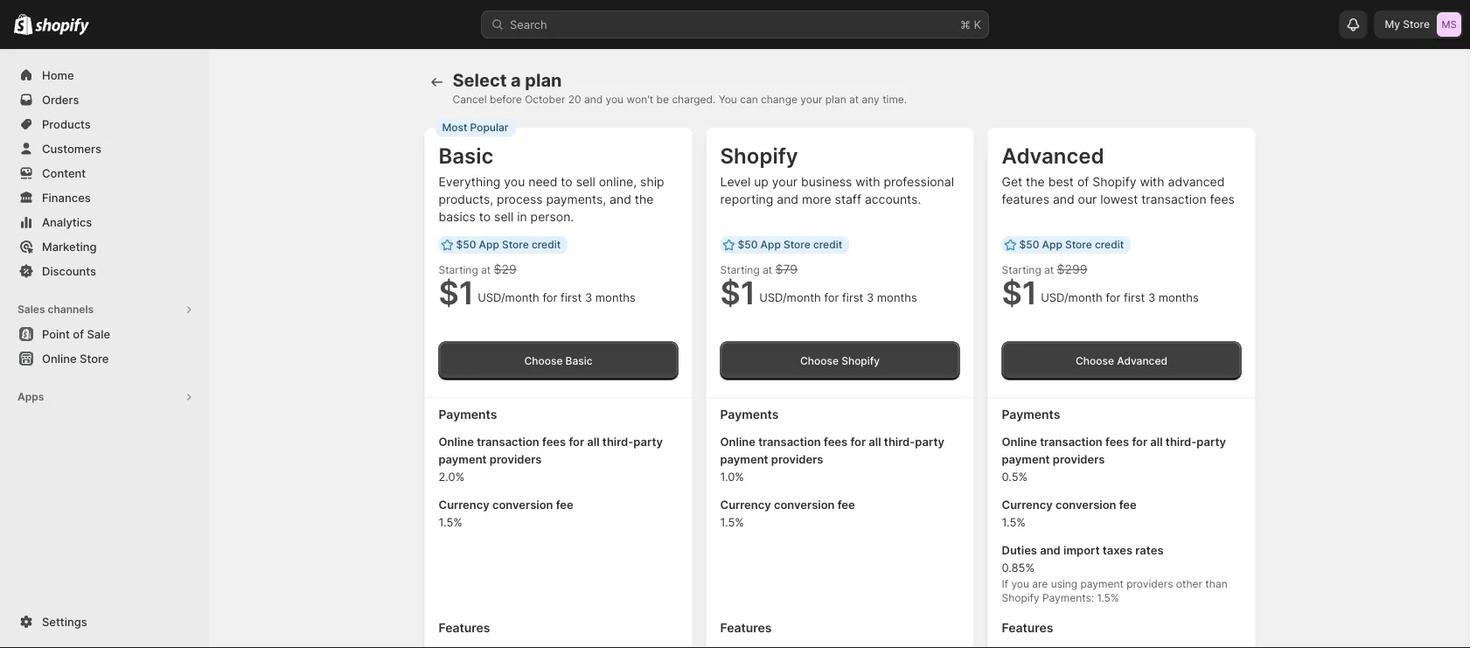 Task type: describe. For each thing, give the bounding box(es) containing it.
orders link
[[10, 87, 199, 112]]

channels
[[48, 303, 94, 316]]

content
[[42, 166, 86, 180]]

process
[[497, 192, 543, 207]]

for inside online transaction fees for all third-party payment providers 1.0%
[[851, 435, 866, 449]]

than
[[1206, 577, 1228, 590]]

be
[[657, 93, 669, 106]]

at inside 'select a plan cancel before october 20 and you won't be charged. you can change your plan at any time.'
[[849, 93, 859, 106]]

finances link
[[10, 185, 199, 210]]

you inside duties and import taxes rates 0.85% if you are using payment providers other than shopify payments: 1.5%
[[1012, 577, 1030, 590]]

0.5%
[[1002, 470, 1028, 484]]

1 list from the left
[[439, 433, 678, 605]]

my store image
[[1437, 12, 1462, 37]]

most popular
[[442, 121, 509, 134]]

payment for 2.0%
[[439, 453, 487, 466]]

and inside everything you need to sell online, ship products, process payments, and the basics to sell in person.
[[610, 192, 632, 207]]

1.5% for 1.0%
[[720, 516, 744, 529]]

basics
[[439, 210, 476, 224]]

online store link
[[10, 346, 199, 371]]

other
[[1176, 577, 1203, 590]]

point of sale
[[42, 327, 110, 341]]

0 vertical spatial advanced
[[1002, 143, 1105, 168]]

payment for 1.0%
[[720, 453, 769, 466]]

content link
[[10, 161, 199, 185]]

home
[[42, 68, 74, 82]]

discounts
[[42, 264, 96, 278]]

fee for shopify
[[838, 498, 855, 512]]

0 horizontal spatial to
[[479, 210, 491, 224]]

providers inside duties and import taxes rates 0.85% if you are using payment providers other than shopify payments: 1.5%
[[1127, 577, 1173, 590]]

3 inside "starting at $299 $1 usd/month for first 3 months"
[[1149, 291, 1156, 304]]

features for advanced
[[1002, 620, 1054, 635]]

before
[[490, 93, 522, 106]]

and inside level up your business with professional reporting and more staff accounts.
[[777, 192, 799, 207]]

any
[[862, 93, 880, 106]]

using
[[1051, 577, 1078, 590]]

products link
[[10, 112, 199, 136]]

with inside level up your business with professional reporting and more staff accounts.
[[856, 175, 881, 189]]

more
[[802, 192, 832, 207]]

usd/month for shopify
[[760, 291, 821, 304]]

credit for advanced
[[1095, 238, 1124, 251]]

choose advanced
[[1076, 354, 1168, 367]]

party for shopify
[[915, 435, 945, 449]]

1 currency conversion fee 1.5% from the left
[[439, 498, 574, 529]]

1 horizontal spatial basic
[[566, 354, 593, 367]]

1 horizontal spatial to
[[561, 175, 573, 189]]

need
[[529, 175, 558, 189]]

$29
[[494, 262, 517, 277]]

sales channels
[[17, 303, 94, 316]]

change
[[761, 93, 798, 106]]

1.5% for 0.5%
[[1002, 516, 1026, 529]]

providers for 0.5%
[[1053, 453, 1105, 466]]

fee for advanced
[[1120, 498, 1137, 512]]

rates
[[1136, 544, 1164, 557]]

starting at $29 $1 usd/month for first 3 months
[[439, 262, 636, 311]]

$50 for advanced
[[1020, 238, 1040, 251]]

starting for shopify
[[720, 264, 760, 276]]

choose for basic
[[524, 354, 563, 367]]

my store
[[1385, 18, 1430, 31]]

point
[[42, 327, 70, 341]]

0 horizontal spatial basic
[[439, 143, 494, 168]]

charged.
[[672, 93, 716, 106]]

marketing
[[42, 240, 97, 253]]

sales
[[17, 303, 45, 316]]

1 horizontal spatial shopify image
[[35, 18, 89, 35]]

starting for basic
[[439, 264, 478, 276]]

1.0%
[[720, 470, 744, 484]]

everything you need to sell online, ship products, process payments, and the basics to sell in person.
[[439, 175, 664, 224]]

1 features from the left
[[439, 620, 490, 635]]

online store
[[42, 352, 109, 365]]

for inside online transaction fees for all third-party payment providers 0.5%
[[1132, 435, 1148, 449]]

payment inside duties and import taxes rates 0.85% if you are using payment providers other than shopify payments: 1.5%
[[1081, 577, 1124, 590]]

payments,
[[546, 192, 606, 207]]

online transaction fees for all third-party payment providers 0.5%
[[1002, 435, 1226, 484]]

choose basic
[[524, 354, 593, 367]]

shopify up up
[[720, 143, 798, 168]]

taxes
[[1103, 544, 1133, 557]]

my
[[1385, 18, 1401, 31]]

online transaction fees for all third-party payment providers 1.0%
[[720, 435, 945, 484]]

$1 inside "starting at $299 $1 usd/month for first 3 months"
[[1002, 273, 1038, 311]]

professional
[[884, 175, 954, 189]]

starting at $299 $1 usd/month for first 3 months
[[1002, 262, 1199, 311]]

0 horizontal spatial shopify image
[[14, 14, 33, 35]]

for inside online transaction fees for all third-party payment providers 2.0%
[[569, 435, 584, 449]]

everything
[[439, 175, 501, 189]]

up
[[754, 175, 769, 189]]

app for advanced
[[1042, 238, 1063, 251]]

choose basic link
[[439, 342, 678, 380]]

at for $29
[[481, 264, 491, 276]]

select
[[453, 70, 507, 91]]

payments for shopify
[[720, 407, 779, 422]]

fees for online transaction fees for all third-party payment providers 2.0%
[[542, 435, 566, 449]]

all inside online transaction fees for all third-party payment providers 2.0%
[[587, 435, 600, 449]]

you inside everything you need to sell online, ship products, process payments, and the basics to sell in person.
[[504, 175, 525, 189]]

currency for advanced
[[1002, 498, 1053, 512]]

level up your business with professional reporting and more staff accounts.
[[720, 175, 954, 207]]

app for basic
[[479, 238, 499, 251]]

you
[[719, 93, 737, 106]]

usd/month inside "starting at $299 $1 usd/month for first 3 months"
[[1041, 291, 1103, 304]]

ship
[[640, 175, 664, 189]]

transaction for online transaction fees for all third-party payment providers 0.5%
[[1040, 435, 1103, 449]]

conversion for advanced
[[1056, 498, 1117, 512]]

apps button
[[10, 385, 199, 409]]

payments:
[[1043, 591, 1094, 604]]

at for $79
[[763, 264, 773, 276]]

features for shopify
[[720, 620, 772, 635]]

choose shopify link
[[720, 342, 960, 380]]

first for shopify
[[843, 291, 864, 304]]

settings
[[42, 615, 87, 629]]

sales channels button
[[10, 297, 199, 322]]

choose advanced link
[[1002, 342, 1242, 380]]

can
[[740, 93, 758, 106]]

customers link
[[10, 136, 199, 161]]

currency conversion fee 1.5% for shopify
[[720, 498, 855, 529]]

all for advanced
[[1151, 435, 1163, 449]]

0 vertical spatial sell
[[576, 175, 596, 189]]

third- for shopify
[[884, 435, 915, 449]]

select a plan cancel before october 20 and you won't be charged. you can change your plan at any time.
[[453, 70, 907, 106]]

months for shopify
[[877, 291, 918, 304]]

first for basic
[[561, 291, 582, 304]]

all for shopify
[[869, 435, 881, 449]]

the inside get the best of shopify with advanced features and our lowest transaction fees
[[1026, 175, 1045, 189]]

the inside everything you need to sell online, ship products, process payments, and the basics to sell in person.
[[635, 192, 654, 207]]

won't
[[627, 93, 654, 106]]

products,
[[439, 192, 494, 207]]

payment for 0.5%
[[1002, 453, 1050, 466]]

0.85%
[[1002, 561, 1035, 575]]

0 horizontal spatial sell
[[494, 210, 514, 224]]

business
[[801, 175, 852, 189]]

usd/month for basic
[[478, 291, 540, 304]]

our
[[1078, 192, 1097, 207]]

credit for basic
[[532, 238, 561, 251]]



Task type: vqa. For each thing, say whether or not it's contained in the screenshot.
Online transaction fees for all third-party payment providers 0.5% Online
yes



Task type: locate. For each thing, give the bounding box(es) containing it.
first inside "starting at $299 $1 usd/month for first 3 months"
[[1124, 291, 1145, 304]]

and
[[584, 93, 603, 106], [610, 192, 632, 207], [777, 192, 799, 207], [1053, 192, 1075, 207], [1040, 544, 1061, 557]]

1 horizontal spatial your
[[801, 93, 823, 106]]

0 horizontal spatial $50
[[456, 238, 476, 251]]

3 third- from the left
[[1166, 435, 1197, 449]]

fees down advanced
[[1210, 192, 1235, 207]]

usd/month inside starting at $29 $1 usd/month for first 3 months
[[478, 291, 540, 304]]

2 horizontal spatial currency conversion fee 1.5%
[[1002, 498, 1137, 529]]

3 currency conversion fee 1.5% from the left
[[1002, 498, 1137, 529]]

and inside duties and import taxes rates 0.85% if you are using payment providers other than shopify payments: 1.5%
[[1040, 544, 1061, 557]]

list for shopify
[[720, 433, 960, 605]]

sale
[[87, 327, 110, 341]]

k
[[974, 17, 982, 31]]

2 $1 from the left
[[720, 273, 756, 311]]

to down products,
[[479, 210, 491, 224]]

2 horizontal spatial $50 app store credit
[[1020, 238, 1124, 251]]

of left sale
[[73, 327, 84, 341]]

payments up the 0.5%
[[1002, 407, 1061, 422]]

credit for shopify
[[814, 238, 843, 251]]

2 horizontal spatial party
[[1197, 435, 1226, 449]]

if
[[1002, 577, 1009, 590]]

1 vertical spatial sell
[[494, 210, 514, 224]]

party inside online transaction fees for all third-party payment providers 0.5%
[[1197, 435, 1226, 449]]

in
[[517, 210, 527, 224]]

3 app from the left
[[1042, 238, 1063, 251]]

choose for shopify
[[800, 354, 839, 367]]

0 vertical spatial your
[[801, 93, 823, 106]]

$1 inside starting at $79 $1 usd/month for first 3 months
[[720, 273, 756, 311]]

3 all from the left
[[1151, 435, 1163, 449]]

2 horizontal spatial features
[[1002, 620, 1054, 635]]

starting inside starting at $29 $1 usd/month for first 3 months
[[439, 264, 478, 276]]

staff
[[835, 192, 862, 207]]

3 credit from the left
[[1095, 238, 1124, 251]]

$1 left '$299'
[[1002, 273, 1038, 311]]

1 horizontal spatial $50
[[738, 238, 758, 251]]

at inside starting at $79 $1 usd/month for first 3 months
[[763, 264, 773, 276]]

2 third- from the left
[[884, 435, 915, 449]]

for down 'choose basic' link
[[569, 435, 584, 449]]

1 horizontal spatial you
[[606, 93, 624, 106]]

$299
[[1057, 262, 1088, 277]]

3 choose from the left
[[1076, 354, 1115, 367]]

months up 'choose basic' link
[[596, 291, 636, 304]]

usd/month
[[478, 291, 540, 304], [760, 291, 821, 304], [1041, 291, 1103, 304]]

fee down online transaction fees for all third-party payment providers 2.0%
[[556, 498, 574, 512]]

$50 for shopify
[[738, 238, 758, 251]]

features
[[1002, 192, 1050, 207]]

fees down choose advanced link
[[1106, 435, 1130, 449]]

0 horizontal spatial fee
[[556, 498, 574, 512]]

to
[[561, 175, 573, 189], [479, 210, 491, 224]]

conversion down online transaction fees for all third-party payment providers 2.0%
[[492, 498, 553, 512]]

store up '$299'
[[1066, 238, 1092, 251]]

2 horizontal spatial starting
[[1002, 264, 1042, 276]]

months inside starting at $29 $1 usd/month for first 3 months
[[596, 291, 636, 304]]

$50 down basics
[[456, 238, 476, 251]]

currency conversion fee 1.5% for advanced
[[1002, 498, 1137, 529]]

products
[[42, 117, 91, 131]]

3 $50 from the left
[[1020, 238, 1040, 251]]

at left any
[[849, 93, 859, 106]]

store for advanced
[[1066, 238, 1092, 251]]

third- inside online transaction fees for all third-party payment providers 2.0%
[[603, 435, 634, 449]]

0 horizontal spatial usd/month
[[478, 291, 540, 304]]

0 horizontal spatial all
[[587, 435, 600, 449]]

1 horizontal spatial credit
[[814, 238, 843, 251]]

$50 app store credit up $79 at right top
[[738, 238, 843, 251]]

the up features on the right of page
[[1026, 175, 1045, 189]]

duties
[[1002, 544, 1038, 557]]

1 horizontal spatial starting
[[720, 264, 760, 276]]

choose down starting at $29 $1 usd/month for first 3 months
[[524, 354, 563, 367]]

third- inside online transaction fees for all third-party payment providers 0.5%
[[1166, 435, 1197, 449]]

3 inside starting at $29 $1 usd/month for first 3 months
[[585, 291, 592, 304]]

of inside get the best of shopify with advanced features and our lowest transaction fees
[[1078, 175, 1089, 189]]

usd/month down $79 at right top
[[760, 291, 821, 304]]

cancel
[[453, 93, 487, 106]]

at inside starting at $29 $1 usd/month for first 3 months
[[481, 264, 491, 276]]

0 horizontal spatial choose
[[524, 354, 563, 367]]

0 horizontal spatial starting
[[439, 264, 478, 276]]

1 first from the left
[[561, 291, 582, 304]]

currency for shopify
[[720, 498, 771, 512]]

fee up the taxes
[[1120, 498, 1137, 512]]

fees for online transaction fees for all third-party payment providers 1.0%
[[824, 435, 848, 449]]

2 with from the left
[[1140, 175, 1165, 189]]

store inside button
[[80, 352, 109, 365]]

2 app from the left
[[761, 238, 781, 251]]

$50 down features on the right of page
[[1020, 238, 1040, 251]]

a
[[511, 70, 521, 91]]

payment up the 0.5%
[[1002, 453, 1050, 466]]

for down choose advanced link
[[1132, 435, 1148, 449]]

and inside get the best of shopify with advanced features and our lowest transaction fees
[[1053, 192, 1075, 207]]

transaction for online transaction fees for all third-party payment providers 1.0%
[[759, 435, 821, 449]]

online up 2.0%
[[439, 435, 474, 449]]

online down point
[[42, 352, 77, 365]]

import
[[1064, 544, 1100, 557]]

3 inside starting at $79 $1 usd/month for first 3 months
[[867, 291, 874, 304]]

currency down 1.0%
[[720, 498, 771, 512]]

online inside button
[[42, 352, 77, 365]]

1.5%
[[439, 516, 463, 529], [720, 516, 744, 529], [1002, 516, 1026, 529], [1097, 591, 1119, 604]]

1 horizontal spatial the
[[1026, 175, 1045, 189]]

you left "won't" at the top of page
[[606, 93, 624, 106]]

2 horizontal spatial all
[[1151, 435, 1163, 449]]

fees inside get the best of shopify with advanced features and our lowest transaction fees
[[1210, 192, 1235, 207]]

and down online,
[[610, 192, 632, 207]]

2 payments from the left
[[720, 407, 779, 422]]

with up staff
[[856, 175, 881, 189]]

app
[[479, 238, 499, 251], [761, 238, 781, 251], [1042, 238, 1063, 251]]

first up choose advanced
[[1124, 291, 1145, 304]]

1 party from the left
[[634, 435, 663, 449]]

orders
[[42, 93, 79, 106]]

sell left "in"
[[494, 210, 514, 224]]

usd/month down $29
[[478, 291, 540, 304]]

3 up choose advanced
[[1149, 291, 1156, 304]]

fees for online transaction fees for all third-party payment providers 0.5%
[[1106, 435, 1130, 449]]

1 3 from the left
[[585, 291, 592, 304]]

1 vertical spatial advanced
[[1117, 354, 1168, 367]]

1 horizontal spatial sell
[[576, 175, 596, 189]]

with left advanced
[[1140, 175, 1165, 189]]

1 $50 app store credit from the left
[[456, 238, 561, 251]]

fees inside online transaction fees for all third-party payment providers 1.0%
[[824, 435, 848, 449]]

$79
[[776, 262, 798, 277]]

currency down the 0.5%
[[1002, 498, 1053, 512]]

$50 app store credit for basic
[[456, 238, 561, 251]]

home link
[[10, 63, 199, 87]]

⌘ k
[[961, 17, 982, 31]]

3 $1 from the left
[[1002, 273, 1038, 311]]

1 horizontal spatial currency conversion fee 1.5%
[[720, 498, 855, 529]]

for up choose advanced
[[1106, 291, 1121, 304]]

providers inside online transaction fees for all third-party payment providers 1.0%
[[771, 453, 824, 466]]

duties and import taxes rates 0.85% if you are using payment providers other than shopify payments: 1.5%
[[1002, 544, 1228, 604]]

0 horizontal spatial third-
[[603, 435, 634, 449]]

1 horizontal spatial $50 app store credit
[[738, 238, 843, 251]]

choose inside choose advanced link
[[1076, 354, 1115, 367]]

currency
[[439, 498, 490, 512], [720, 498, 771, 512], [1002, 498, 1053, 512]]

plan
[[525, 70, 562, 91], [826, 93, 847, 106]]

choose down "starting at $299 $1 usd/month for first 3 months"
[[1076, 354, 1115, 367]]

credit up starting at $79 $1 usd/month for first 3 months
[[814, 238, 843, 251]]

online store button
[[0, 346, 210, 371]]

2 months from the left
[[877, 291, 918, 304]]

payment up 1.0%
[[720, 453, 769, 466]]

⌘
[[961, 17, 971, 31]]

1 horizontal spatial $1
[[720, 273, 756, 311]]

2 $50 app store credit from the left
[[738, 238, 843, 251]]

$1 for basic
[[439, 273, 474, 311]]

0 horizontal spatial party
[[634, 435, 663, 449]]

$50 down reporting
[[738, 238, 758, 251]]

for inside "starting at $299 $1 usd/month for first 3 months"
[[1106, 291, 1121, 304]]

currency conversion fee 1.5% up import
[[1002, 498, 1137, 529]]

store for shopify
[[784, 238, 811, 251]]

$1 for shopify
[[720, 273, 756, 311]]

2 horizontal spatial list
[[1002, 433, 1242, 605]]

payments up 2.0%
[[439, 407, 497, 422]]

$1 left $79 at right top
[[720, 273, 756, 311]]

analytics
[[42, 215, 92, 229]]

2 horizontal spatial app
[[1042, 238, 1063, 251]]

reporting
[[720, 192, 774, 207]]

advanced
[[1168, 175, 1225, 189]]

1 conversion from the left
[[492, 498, 553, 512]]

1.5% inside duties and import taxes rates 0.85% if you are using payment providers other than shopify payments: 1.5%
[[1097, 591, 1119, 604]]

0 horizontal spatial plan
[[525, 70, 562, 91]]

$1 inside starting at $29 $1 usd/month for first 3 months
[[439, 273, 474, 311]]

shopify image
[[14, 14, 33, 35], [35, 18, 89, 35]]

features
[[439, 620, 490, 635], [720, 620, 772, 635], [1002, 620, 1054, 635]]

3 currency from the left
[[1002, 498, 1053, 512]]

party
[[634, 435, 663, 449], [915, 435, 945, 449], [1197, 435, 1226, 449]]

starting left $79 at right top
[[720, 264, 760, 276]]

0 vertical spatial plan
[[525, 70, 562, 91]]

store down sale
[[80, 352, 109, 365]]

online for online store
[[42, 352, 77, 365]]

$50
[[456, 238, 476, 251], [738, 238, 758, 251], [1020, 238, 1040, 251]]

transaction inside online transaction fees for all third-party payment providers 1.0%
[[759, 435, 821, 449]]

payment inside online transaction fees for all third-party payment providers 2.0%
[[439, 453, 487, 466]]

currency conversion fee 1.5% down 1.0%
[[720, 498, 855, 529]]

0 horizontal spatial features
[[439, 620, 490, 635]]

and down best
[[1053, 192, 1075, 207]]

0 horizontal spatial credit
[[532, 238, 561, 251]]

2 fee from the left
[[838, 498, 855, 512]]

providers inside online transaction fees for all third-party payment providers 2.0%
[[490, 453, 542, 466]]

providers for 2.0%
[[490, 453, 542, 466]]

shopify inside duties and import taxes rates 0.85% if you are using payment providers other than shopify payments: 1.5%
[[1002, 591, 1040, 604]]

1 app from the left
[[479, 238, 499, 251]]

fees inside online transaction fees for all third-party payment providers 0.5%
[[1106, 435, 1130, 449]]

and right 20
[[584, 93, 603, 106]]

0 horizontal spatial the
[[635, 192, 654, 207]]

3 fee from the left
[[1120, 498, 1137, 512]]

$50 app store credit
[[456, 238, 561, 251], [738, 238, 843, 251], [1020, 238, 1124, 251]]

of up our at top
[[1078, 175, 1089, 189]]

starting left $29
[[439, 264, 478, 276]]

online inside online transaction fees for all third-party payment providers 1.0%
[[720, 435, 756, 449]]

1 fee from the left
[[556, 498, 574, 512]]

2 horizontal spatial $1
[[1002, 273, 1038, 311]]

2 horizontal spatial payments
[[1002, 407, 1061, 422]]

months inside "starting at $299 $1 usd/month for first 3 months"
[[1159, 291, 1199, 304]]

shopify up lowest
[[1093, 175, 1137, 189]]

sell up payments,
[[576, 175, 596, 189]]

online for online transaction fees for all third-party payment providers 2.0%
[[439, 435, 474, 449]]

currency down 2.0%
[[439, 498, 490, 512]]

2 horizontal spatial credit
[[1095, 238, 1124, 251]]

store up $79 at right top
[[784, 238, 811, 251]]

fees down choose shopify link
[[824, 435, 848, 449]]

2 features from the left
[[720, 620, 772, 635]]

online inside online transaction fees for all third-party payment providers 0.5%
[[1002, 435, 1037, 449]]

of
[[1078, 175, 1089, 189], [73, 327, 84, 341]]

search
[[510, 17, 547, 31]]

with inside get the best of shopify with advanced features and our lowest transaction fees
[[1140, 175, 1165, 189]]

choose shopify
[[800, 354, 880, 367]]

at inside "starting at $299 $1 usd/month for first 3 months"
[[1045, 264, 1054, 276]]

1.5% down 2.0%
[[439, 516, 463, 529]]

for up choose basic
[[543, 291, 558, 304]]

your inside level up your business with professional reporting and more staff accounts.
[[772, 175, 798, 189]]

$50 for basic
[[456, 238, 476, 251]]

0 horizontal spatial of
[[73, 327, 84, 341]]

2 currency conversion fee 1.5% from the left
[[720, 498, 855, 529]]

credit up "starting at $299 $1 usd/month for first 3 months"
[[1095, 238, 1124, 251]]

0 horizontal spatial conversion
[[492, 498, 553, 512]]

online transaction fees for all third-party payment providers 2.0%
[[439, 435, 663, 484]]

conversion
[[492, 498, 553, 512], [774, 498, 835, 512], [1056, 498, 1117, 512]]

marketing link
[[10, 234, 199, 259]]

0 vertical spatial the
[[1026, 175, 1045, 189]]

you right if at the right of page
[[1012, 577, 1030, 590]]

2 currency from the left
[[720, 498, 771, 512]]

transaction for online transaction fees for all third-party payment providers 2.0%
[[477, 435, 540, 449]]

your inside 'select a plan cancel before october 20 and you won't be charged. you can change your plan at any time.'
[[801, 93, 823, 106]]

$50 app store credit for shopify
[[738, 238, 843, 251]]

1 horizontal spatial conversion
[[774, 498, 835, 512]]

2 usd/month from the left
[[760, 291, 821, 304]]

time.
[[883, 93, 907, 106]]

1 horizontal spatial list
[[720, 433, 960, 605]]

to up payments,
[[561, 175, 573, 189]]

1 horizontal spatial months
[[877, 291, 918, 304]]

at for $299
[[1045, 264, 1054, 276]]

usd/month down '$299'
[[1041, 291, 1103, 304]]

conversion for shopify
[[774, 498, 835, 512]]

3 features from the left
[[1002, 620, 1054, 635]]

0 horizontal spatial list
[[439, 433, 678, 605]]

1 vertical spatial to
[[479, 210, 491, 224]]

3 list from the left
[[1002, 433, 1242, 605]]

currency conversion fee 1.5%
[[439, 498, 574, 529], [720, 498, 855, 529], [1002, 498, 1137, 529]]

choose
[[524, 354, 563, 367], [800, 354, 839, 367], [1076, 354, 1115, 367]]

get
[[1002, 175, 1023, 189]]

for inside starting at $79 $1 usd/month for first 3 months
[[824, 291, 839, 304]]

3 $50 app store credit from the left
[[1020, 238, 1124, 251]]

online inside online transaction fees for all third-party payment providers 2.0%
[[439, 435, 474, 449]]

1 horizontal spatial plan
[[826, 93, 847, 106]]

3 months from the left
[[1159, 291, 1199, 304]]

choose inside choose shopify link
[[800, 354, 839, 367]]

basic down starting at $29 $1 usd/month for first 3 months
[[566, 354, 593, 367]]

1 vertical spatial plan
[[826, 93, 847, 106]]

2 party from the left
[[915, 435, 945, 449]]

and inside 'select a plan cancel before october 20 and you won't be charged. you can change your plan at any time.'
[[584, 93, 603, 106]]

3 first from the left
[[1124, 291, 1145, 304]]

1 choose from the left
[[524, 354, 563, 367]]

months inside starting at $79 $1 usd/month for first 3 months
[[877, 291, 918, 304]]

list for advanced
[[1002, 433, 1242, 605]]

for up choose shopify
[[824, 291, 839, 304]]

2 horizontal spatial choose
[[1076, 354, 1115, 367]]

point of sale button
[[0, 322, 210, 346]]

providers inside online transaction fees for all third-party payment providers 0.5%
[[1053, 453, 1105, 466]]

shopify down starting at $79 $1 usd/month for first 3 months
[[842, 354, 880, 367]]

analytics link
[[10, 210, 199, 234]]

payment inside online transaction fees for all third-party payment providers 1.0%
[[720, 453, 769, 466]]

$50 app store credit up '$299'
[[1020, 238, 1124, 251]]

1 horizontal spatial payments
[[720, 407, 779, 422]]

point of sale link
[[10, 322, 199, 346]]

payment up payments:
[[1081, 577, 1124, 590]]

payment inside online transaction fees for all third-party payment providers 0.5%
[[1002, 453, 1050, 466]]

0 vertical spatial to
[[561, 175, 573, 189]]

choose down starting at $79 $1 usd/month for first 3 months
[[800, 354, 839, 367]]

advanced
[[1002, 143, 1105, 168], [1117, 354, 1168, 367]]

advanced up best
[[1002, 143, 1105, 168]]

1 vertical spatial basic
[[566, 354, 593, 367]]

1 currency from the left
[[439, 498, 490, 512]]

and left more
[[777, 192, 799, 207]]

3 payments from the left
[[1002, 407, 1061, 422]]

plan up october
[[525, 70, 562, 91]]

$50 app store credit for advanced
[[1020, 238, 1124, 251]]

the
[[1026, 175, 1045, 189], [635, 192, 654, 207]]

0 horizontal spatial currency conversion fee 1.5%
[[439, 498, 574, 529]]

online for online transaction fees for all third-party payment providers 0.5%
[[1002, 435, 1037, 449]]

settings link
[[10, 610, 199, 634]]

store right my
[[1403, 18, 1430, 31]]

third- inside online transaction fees for all third-party payment providers 1.0%
[[884, 435, 915, 449]]

0 horizontal spatial 3
[[585, 291, 592, 304]]

20
[[568, 93, 581, 106]]

2 horizontal spatial 3
[[1149, 291, 1156, 304]]

store up $29
[[502, 238, 529, 251]]

2 first from the left
[[843, 291, 864, 304]]

online,
[[599, 175, 637, 189]]

0 vertical spatial basic
[[439, 143, 494, 168]]

0 horizontal spatial your
[[772, 175, 798, 189]]

online up 1.0%
[[720, 435, 756, 449]]

0 horizontal spatial first
[[561, 291, 582, 304]]

2 horizontal spatial first
[[1124, 291, 1145, 304]]

online up the 0.5%
[[1002, 435, 1037, 449]]

fee down online transaction fees for all third-party payment providers 1.0%
[[838, 498, 855, 512]]

transaction inside get the best of shopify with advanced features and our lowest transaction fees
[[1142, 192, 1207, 207]]

months
[[596, 291, 636, 304], [877, 291, 918, 304], [1159, 291, 1199, 304]]

first up choose shopify
[[843, 291, 864, 304]]

are
[[1033, 577, 1048, 590]]

2 choose from the left
[[800, 354, 839, 367]]

basic up the everything
[[439, 143, 494, 168]]

1 horizontal spatial with
[[1140, 175, 1165, 189]]

best
[[1049, 175, 1074, 189]]

3 3 from the left
[[1149, 291, 1156, 304]]

1.5% for 2.0%
[[439, 516, 463, 529]]

providers for 1.0%
[[771, 453, 824, 466]]

1 usd/month from the left
[[478, 291, 540, 304]]

fees down 'choose basic' link
[[542, 435, 566, 449]]

you up process
[[504, 175, 525, 189]]

3 for basic
[[585, 291, 592, 304]]

1 horizontal spatial first
[[843, 291, 864, 304]]

finances
[[42, 191, 91, 204]]

1 starting from the left
[[439, 264, 478, 276]]

advanced down "starting at $299 $1 usd/month for first 3 months"
[[1117, 354, 1168, 367]]

first up choose basic
[[561, 291, 582, 304]]

usd/month inside starting at $79 $1 usd/month for first 3 months
[[760, 291, 821, 304]]

starting inside "starting at $299 $1 usd/month for first 3 months"
[[1002, 264, 1042, 276]]

for down choose shopify link
[[851, 435, 866, 449]]

payments
[[439, 407, 497, 422], [720, 407, 779, 422], [1002, 407, 1061, 422]]

party inside online transaction fees for all third-party payment providers 2.0%
[[634, 435, 663, 449]]

1 horizontal spatial advanced
[[1117, 354, 1168, 367]]

list
[[439, 433, 678, 605], [720, 433, 960, 605], [1002, 433, 1242, 605]]

3 starting from the left
[[1002, 264, 1042, 276]]

with
[[856, 175, 881, 189], [1140, 175, 1165, 189]]

1 vertical spatial your
[[772, 175, 798, 189]]

0 horizontal spatial with
[[856, 175, 881, 189]]

you inside 'select a plan cancel before october 20 and you won't be charged. you can change your plan at any time.'
[[606, 93, 624, 106]]

credit down person.
[[532, 238, 561, 251]]

starting
[[439, 264, 478, 276], [720, 264, 760, 276], [1002, 264, 1042, 276]]

2 credit from the left
[[814, 238, 843, 251]]

party for advanced
[[1197, 435, 1226, 449]]

and right duties
[[1040, 544, 1061, 557]]

months up choose advanced
[[1159, 291, 1199, 304]]

level
[[720, 175, 751, 189]]

2 vertical spatial you
[[1012, 577, 1030, 590]]

1 horizontal spatial all
[[869, 435, 881, 449]]

3 for shopify
[[867, 291, 874, 304]]

0 vertical spatial of
[[1078, 175, 1089, 189]]

1 months from the left
[[596, 291, 636, 304]]

0 vertical spatial you
[[606, 93, 624, 106]]

all inside online transaction fees for all third-party payment providers 0.5%
[[1151, 435, 1163, 449]]

october
[[525, 93, 565, 106]]

2 3 from the left
[[867, 291, 874, 304]]

2 horizontal spatial conversion
[[1056, 498, 1117, 512]]

all inside online transaction fees for all third-party payment providers 1.0%
[[869, 435, 881, 449]]

2 starting from the left
[[720, 264, 760, 276]]

1 horizontal spatial usd/month
[[760, 291, 821, 304]]

online for online transaction fees for all third-party payment providers 1.0%
[[720, 435, 756, 449]]

1 horizontal spatial features
[[720, 620, 772, 635]]

payment up 2.0%
[[439, 453, 487, 466]]

2 all from the left
[[869, 435, 881, 449]]

2 horizontal spatial months
[[1159, 291, 1199, 304]]

3 party from the left
[[1197, 435, 1226, 449]]

0 horizontal spatial payments
[[439, 407, 497, 422]]

2 horizontal spatial third-
[[1166, 435, 1197, 449]]

1.5% down 1.0%
[[720, 516, 744, 529]]

1 third- from the left
[[603, 435, 634, 449]]

1 $1 from the left
[[439, 273, 474, 311]]

accounts.
[[865, 192, 921, 207]]

plan left any
[[826, 93, 847, 106]]

shopify inside get the best of shopify with advanced features and our lowest transaction fees
[[1093, 175, 1137, 189]]

choose inside 'choose basic' link
[[524, 354, 563, 367]]

0 horizontal spatial $1
[[439, 273, 474, 311]]

2 horizontal spatial you
[[1012, 577, 1030, 590]]

1 horizontal spatial choose
[[800, 354, 839, 367]]

0 horizontal spatial $50 app store credit
[[456, 238, 561, 251]]

all
[[587, 435, 600, 449], [869, 435, 881, 449], [1151, 435, 1163, 449]]

2 list from the left
[[720, 433, 960, 605]]

first inside starting at $79 $1 usd/month for first 3 months
[[843, 291, 864, 304]]

third- for advanced
[[1166, 435, 1197, 449]]

1 payments from the left
[[439, 407, 497, 422]]

3 up choose basic
[[585, 291, 592, 304]]

$1 left $29
[[439, 273, 474, 311]]

2 $50 from the left
[[738, 238, 758, 251]]

fees inside online transaction fees for all third-party payment providers 2.0%
[[542, 435, 566, 449]]

store for basic
[[502, 238, 529, 251]]

1.5% right payments:
[[1097, 591, 1119, 604]]

3 usd/month from the left
[[1041, 291, 1103, 304]]

3 conversion from the left
[[1056, 498, 1117, 512]]

payments up 1.0%
[[720, 407, 779, 422]]

payments for advanced
[[1002, 407, 1061, 422]]

1 horizontal spatial of
[[1078, 175, 1089, 189]]

app for shopify
[[761, 238, 781, 251]]

transaction inside online transaction fees for all third-party payment providers 2.0%
[[477, 435, 540, 449]]

starting left '$299'
[[1002, 264, 1042, 276]]

1 vertical spatial of
[[73, 327, 84, 341]]

the down ship
[[635, 192, 654, 207]]

third-
[[603, 435, 634, 449], [884, 435, 915, 449], [1166, 435, 1197, 449]]

starting inside starting at $79 $1 usd/month for first 3 months
[[720, 264, 760, 276]]

0 horizontal spatial you
[[504, 175, 525, 189]]

1 horizontal spatial third-
[[884, 435, 915, 449]]

lowest
[[1101, 192, 1138, 207]]

conversion down online transaction fees for all third-party payment providers 1.0%
[[774, 498, 835, 512]]

popular
[[470, 121, 509, 134]]

0 horizontal spatial currency
[[439, 498, 490, 512]]

app up $29
[[479, 238, 499, 251]]

2 horizontal spatial fee
[[1120, 498, 1137, 512]]

2 horizontal spatial currency
[[1002, 498, 1053, 512]]

for inside starting at $29 $1 usd/month for first 3 months
[[543, 291, 558, 304]]

shopify down if at the right of page
[[1002, 591, 1040, 604]]

1 all from the left
[[587, 435, 600, 449]]

transaction inside online transaction fees for all third-party payment providers 0.5%
[[1040, 435, 1103, 449]]

0 horizontal spatial advanced
[[1002, 143, 1105, 168]]

0 horizontal spatial app
[[479, 238, 499, 251]]

2.0%
[[439, 470, 465, 484]]

1 vertical spatial you
[[504, 175, 525, 189]]

1 horizontal spatial 3
[[867, 291, 874, 304]]

party inside online transaction fees for all third-party payment providers 1.0%
[[915, 435, 945, 449]]

2 conversion from the left
[[774, 498, 835, 512]]

months for basic
[[596, 291, 636, 304]]

of inside button
[[73, 327, 84, 341]]

at left $29
[[481, 264, 491, 276]]

1 $50 from the left
[[456, 238, 476, 251]]

app up $79 at right top
[[761, 238, 781, 251]]

first inside starting at $29 $1 usd/month for first 3 months
[[561, 291, 582, 304]]

1 horizontal spatial fee
[[838, 498, 855, 512]]

3 up choose shopify
[[867, 291, 874, 304]]

1 with from the left
[[856, 175, 881, 189]]

2 horizontal spatial usd/month
[[1041, 291, 1103, 304]]

sell
[[576, 175, 596, 189], [494, 210, 514, 224]]

months up choose shopify
[[877, 291, 918, 304]]

1 horizontal spatial party
[[915, 435, 945, 449]]

2 horizontal spatial $50
[[1020, 238, 1040, 251]]

1 horizontal spatial app
[[761, 238, 781, 251]]

1 credit from the left
[[532, 238, 561, 251]]



